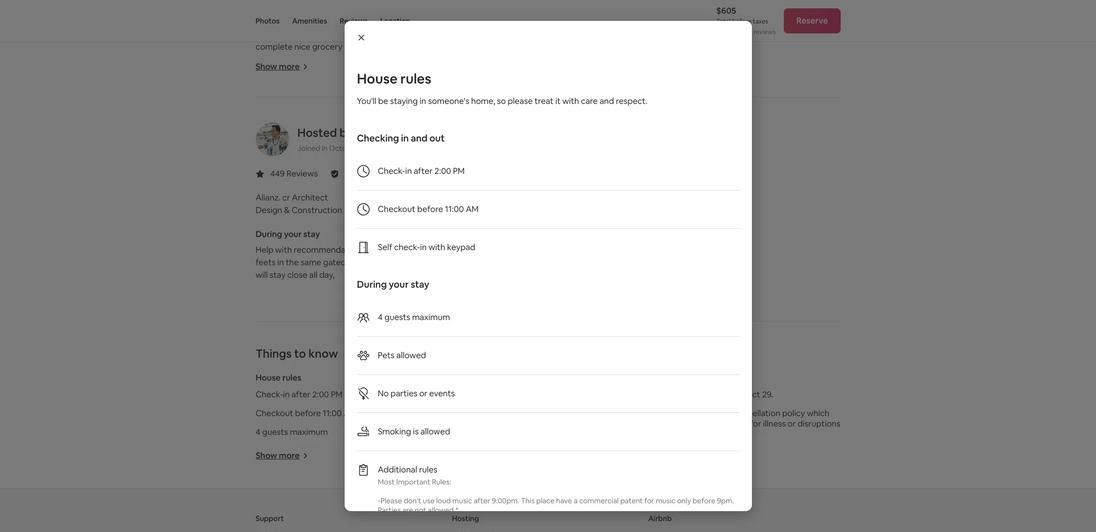 Task type: locate. For each thing, give the bounding box(es) containing it.
mins right 8 at the top of the page
[[636, 29, 655, 40]]

1 vertical spatial not
[[395, 525, 407, 532]]

music up 'hosting'
[[453, 496, 472, 506]]

allowed inside additional rules most important rules: -please don't use loud music after 9:00pm. this place have a commercial patent for music only before 9pm. parties are not allowed.* -it is not allowed to bring more guest without permission of hos
[[408, 525, 434, 532]]

reviews up recomended
[[340, 16, 368, 26]]

0 vertical spatial please
[[553, 16, 578, 27]]

0 vertical spatial allowed
[[397, 350, 426, 361]]

close inside small town, very close to principal main roads, or volcano or waterfalls areas. please check the guide. recommended stay one day on the apartment relaxing.  most recomended restaurant is casa grande 5 mins away, or more typical food carretica 8 mins away. automercado supermarket if really complete nice grocery store. more visited place to travel is la paz waterfalls.
[[321, 16, 341, 27]]

-
[[378, 496, 381, 506], [380, 525, 382, 532]]

food
[[572, 29, 590, 40]]

to left bring
[[436, 525, 443, 532]]

the left host's in the bottom of the page
[[681, 408, 694, 419]]

during inside during your stay help with recommendations is available. our office is at 400 feets in the same gated community, so if help is needed we will stay close all day,
[[256, 229, 282, 240]]

place right the this
[[537, 496, 555, 506]]

with right help
[[275, 245, 292, 256]]

is right the smoking
[[413, 426, 419, 437]]

pool/hot
[[454, 408, 487, 419]]

1 vertical spatial a
[[574, 496, 578, 506]]

stay down help
[[411, 279, 430, 291]]

after inside additional rules most important rules: -please don't use loud music after 9:00pm. this place have a commercial patent for music only before 9pm. parties are not allowed.* -it is not allowed to bring more guest without permission of hos
[[474, 496, 491, 506]]

house rules for be
[[357, 70, 432, 88]]

it
[[382, 525, 387, 532]]

by inside review the host's full cancellation policy which applies even if you cancel for illness or disruptions caused by covid-19.
[[681, 429, 691, 440]]

of
[[570, 525, 577, 532]]

construction
[[292, 205, 342, 216]]

0 horizontal spatial &
[[284, 205, 290, 216]]

1 horizontal spatial pm
[[453, 166, 465, 177]]

guests inside 'house rules' dialog
[[385, 312, 411, 323]]

1 vertical spatial am
[[344, 408, 357, 419]]

pm
[[453, 166, 465, 177], [331, 390, 343, 400]]

stay
[[706, 16, 722, 27], [304, 229, 320, 240], [270, 270, 286, 281], [411, 279, 430, 291]]

house inside dialog
[[357, 70, 398, 88]]

0 horizontal spatial 2:00
[[312, 390, 329, 400]]

more inside small town, very close to principal main roads, or volcano or waterfalls areas. please check the guide. recommended stay one day on the apartment relaxing.  most recomended restaurant is casa grande 5 mins away, or more typical food carretica 8 mins away. automercado supermarket if really complete nice grocery store. more visited place to travel is la paz waterfalls.
[[522, 29, 543, 40]]

if left you
[[701, 419, 706, 430]]

supermarket
[[735, 29, 784, 40]]

which
[[807, 408, 830, 419]]

2 mins from the left
[[636, 29, 655, 40]]

your down the alianz. cr architect design & construction in the top of the page
[[284, 229, 302, 240]]

rules up staying on the left top of page
[[401, 70, 432, 88]]

total
[[717, 17, 731, 26]]

not right are on the left bottom of page
[[415, 506, 427, 515]]

your down the available.
[[389, 279, 409, 291]]

am inside 'house rules' dialog
[[466, 204, 479, 215]]

typical
[[544, 29, 570, 40]]

0 vertical spatial checkout
[[378, 204, 416, 215]]

1 vertical spatial please
[[381, 496, 402, 506]]

music left only
[[656, 496, 676, 506]]

show
[[256, 61, 277, 72], [256, 451, 277, 462], [454, 451, 475, 462]]

the inside review the host's full cancellation policy which applies even if you cancel for illness or disruptions caused by covid-19.
[[681, 408, 694, 419]]

use
[[423, 496, 435, 506]]

place inside additional rules most important rules: -please don't use loud music after 9:00pm. this place have a commercial patent for music only before 9pm. parties are not allowed.* -it is not allowed to bring more guest without permission of hos
[[537, 496, 555, 506]]

house rules down "things"
[[256, 373, 302, 384]]

office
[[427, 245, 449, 256]]

during up help
[[256, 229, 282, 240]]

during inside 'house rules' dialog
[[357, 279, 387, 291]]

2 horizontal spatial after
[[474, 496, 491, 506]]

0 vertical spatial checkout before 11:00 am
[[378, 204, 479, 215]]

1 vertical spatial policy
[[783, 408, 806, 419]]

1 horizontal spatial by
[[681, 429, 691, 440]]

0 vertical spatial check-
[[378, 166, 406, 177]]

the up carretica
[[604, 16, 617, 27]]

a
[[536, 408, 540, 419], [574, 496, 578, 506]]

please left are on the left bottom of page
[[381, 496, 402, 506]]

0 horizontal spatial 449
[[270, 168, 285, 179]]

0 horizontal spatial house rules
[[256, 373, 302, 384]]

by
[[340, 126, 353, 140], [681, 429, 691, 440]]

house up be
[[357, 70, 398, 88]]

joined
[[298, 144, 320, 153]]

a right the have in the bottom of the page
[[574, 496, 578, 506]]

1 vertical spatial if
[[406, 257, 411, 268]]

2:00 down know
[[312, 390, 329, 400]]

and
[[600, 96, 615, 107], [411, 132, 428, 144]]

0 horizontal spatial for
[[645, 496, 655, 506]]

- left are on the left bottom of page
[[378, 496, 381, 506]]

1 horizontal spatial so
[[497, 96, 506, 107]]

your inside 'house rules' dialog
[[389, 279, 409, 291]]

check-in after 2:00 pm down things to know
[[256, 390, 343, 400]]

caused
[[652, 429, 679, 440]]

1 vertical spatial pm
[[331, 390, 343, 400]]

0 vertical spatial check-in after 2:00 pm
[[378, 166, 465, 177]]

0 horizontal spatial check-
[[256, 390, 283, 400]]

is left la
[[474, 41, 480, 52]]

music
[[453, 496, 472, 506], [656, 496, 676, 506]]

without right guest
[[504, 525, 530, 532]]

after down things to know
[[292, 390, 311, 400]]

0 horizontal spatial house
[[256, 373, 281, 384]]

travel
[[450, 41, 472, 52]]

0 vertical spatial for
[[751, 419, 762, 430]]

91%
[[611, 187, 625, 198]]

please up typical
[[553, 16, 578, 27]]

0 vertical spatial 4 guests maximum
[[378, 312, 450, 323]]

1 vertical spatial your
[[389, 279, 409, 291]]

house rules for in
[[256, 373, 302, 384]]

or left events
[[420, 388, 428, 399]]

most down the additional
[[378, 478, 395, 487]]

even
[[681, 419, 699, 430]]

with inside during your stay help with recommendations is available. our office is at 400 feets in the same gated community, so if help is needed we will stay close all day,
[[275, 245, 292, 256]]

in down checking in and out
[[406, 166, 412, 177]]

without down the security camera/recording device
[[504, 408, 534, 419]]

support
[[256, 514, 284, 524]]

29.
[[763, 390, 774, 400]]

most up nice
[[290, 29, 309, 40]]

with
[[563, 96, 580, 107], [429, 242, 446, 253], [275, 245, 292, 256]]

house down "things"
[[256, 373, 281, 384]]

very
[[303, 16, 319, 27]]

more inside additional rules most important rules: -please don't use loud music after 9:00pm. this place have a commercial patent for music only before 9pm. parties are not allowed.* -it is not allowed to bring more guest without permission of hos
[[464, 525, 482, 532]]

1 horizontal spatial 4
[[378, 312, 383, 323]]

response
[[553, 187, 590, 198]]

1 horizontal spatial and
[[600, 96, 615, 107]]

if left really
[[786, 29, 791, 40]]

your for during your stay
[[389, 279, 409, 291]]

is left at
[[451, 245, 457, 256]]

2:00 down out
[[435, 166, 451, 177]]

stay inside small town, very close to principal main roads, or volcano or waterfalls areas. please check the guide. recommended stay one day on the apartment relaxing.  most recomended restaurant is casa grande 5 mins away, or more typical food carretica 8 mins away. automercado supermarket if really complete nice grocery store. more visited place to travel is la paz waterfalls.
[[706, 16, 722, 27]]

2 vertical spatial if
[[701, 419, 706, 430]]

2 vertical spatial after
[[474, 496, 491, 506]]

449 reviews
[[270, 168, 318, 179]]

learn more about the host, eric. image
[[256, 123, 289, 156], [256, 123, 289, 156]]

11:00
[[445, 204, 464, 215], [323, 408, 342, 419]]

1 vertical spatial &
[[481, 373, 487, 384]]

if
[[786, 29, 791, 40], [406, 257, 411, 268], [701, 419, 706, 430]]

cancellation inside review the host's full cancellation policy which applies even if you cancel for illness or disruptions caused by covid-19.
[[735, 408, 781, 419]]

more
[[369, 41, 389, 52]]

check- right identity
[[378, 166, 406, 177]]

for inside review the host's full cancellation policy which applies even if you cancel for illness or disruptions caused by covid-19.
[[751, 419, 762, 430]]

close left all
[[288, 270, 308, 281]]

are
[[403, 506, 413, 515]]

0 horizontal spatial after
[[292, 390, 311, 400]]

rules for after
[[283, 373, 302, 384]]

loud
[[436, 496, 451, 506]]

1 horizontal spatial check-in after 2:00 pm
[[378, 166, 465, 177]]

1 horizontal spatial not
[[415, 506, 427, 515]]

449 up cr
[[270, 168, 285, 179]]

by inside hosted by eric joined in october 2016
[[340, 126, 353, 140]]

rules down things to know
[[283, 373, 302, 384]]

hosted by eric joined in october 2016
[[298, 126, 376, 153]]

1 mins from the left
[[469, 29, 488, 40]]

0 horizontal spatial am
[[344, 408, 357, 419]]

2 music from the left
[[656, 496, 676, 506]]

policy inside review the host's full cancellation policy which applies even if you cancel for illness or disruptions caused by covid-19.
[[783, 408, 806, 419]]

or inside 'house rules' dialog
[[420, 388, 428, 399]]

0 horizontal spatial music
[[453, 496, 472, 506]]

most inside additional rules most important rules: -please don't use loud music after 9:00pm. this place have a commercial patent for music only before 9pm. parties are not allowed.* -it is not allowed to bring more guest without permission of hos
[[378, 478, 395, 487]]

or inside review the host's full cancellation policy which applies even if you cancel for illness or disruptions caused by covid-19.
[[788, 419, 796, 430]]

for left illness
[[751, 419, 762, 430]]

1 horizontal spatial cancellation
[[735, 408, 781, 419]]

& right safety
[[481, 373, 487, 384]]

checkout before 11:00 am inside 'house rules' dialog
[[378, 204, 479, 215]]

casa
[[412, 29, 431, 40]]

check-in after 2:00 pm down out
[[378, 166, 465, 177]]

visited
[[390, 41, 416, 52]]

0 horizontal spatial 11:00
[[323, 408, 342, 419]]

0 horizontal spatial policy
[[703, 373, 726, 384]]

0 horizontal spatial please
[[381, 496, 402, 506]]

or left lock
[[561, 408, 570, 419]]

gate
[[542, 408, 560, 419]]

so inside 'house rules' dialog
[[497, 96, 506, 107]]

the left same
[[286, 257, 299, 268]]

1 horizontal spatial for
[[751, 419, 762, 430]]

1 horizontal spatial am
[[466, 204, 479, 215]]

0 horizontal spatial a
[[536, 408, 540, 419]]

is up community,
[[366, 245, 372, 256]]

smoking
[[378, 426, 411, 437]]

by right caused
[[681, 429, 691, 440]]

0 vertical spatial &
[[284, 205, 290, 216]]

0 vertical spatial maximum
[[412, 312, 450, 323]]

so down the available.
[[395, 257, 404, 268]]

camera/recording
[[487, 390, 557, 400]]

automercado
[[679, 29, 733, 40]]

mins
[[469, 29, 488, 40], [636, 29, 655, 40]]

your for during your stay help with recommendations is available. our office is at 400 feets in the same gated community, so if help is needed we will stay close all day,
[[284, 229, 302, 240]]

0 vertical spatial after
[[414, 166, 433, 177]]

after right verified
[[414, 166, 433, 177]]

so right home,
[[497, 96, 506, 107]]

a left gate
[[536, 408, 540, 419]]

2 vertical spatial allowed
[[408, 525, 434, 532]]

in right joined
[[322, 144, 328, 153]]

0 vertical spatial house rules
[[357, 70, 432, 88]]

bring
[[445, 525, 463, 532]]

show more button
[[256, 61, 308, 72], [256, 451, 308, 462]]

0 vertical spatial most
[[290, 29, 309, 40]]

checkout
[[378, 204, 416, 215], [256, 408, 293, 419]]

1 vertical spatial 11:00
[[323, 408, 342, 419]]

to up recomended
[[343, 16, 351, 27]]

review the host's full cancellation policy which applies even if you cancel for illness or disruptions caused by covid-19.
[[652, 408, 841, 440]]

&
[[284, 205, 290, 216], [481, 373, 487, 384]]

stay inside 'house rules' dialog
[[411, 279, 430, 291]]

your inside during your stay help with recommendations is available. our office is at 400 feets in the same gated community, so if help is needed we will stay close all day,
[[284, 229, 302, 240]]

0 horizontal spatial 4 guests maximum
[[256, 427, 328, 438]]

self
[[378, 242, 393, 253]]

please
[[508, 96, 533, 107]]

is right it
[[389, 525, 394, 532]]

if inside small town, very close to principal main roads, or volcano or waterfalls areas. please check the guide. recommended stay one day on the apartment relaxing.  most recomended restaurant is casa grande 5 mins away, or more typical food carretica 8 mins away. automercado supermarket if really complete nice grocery store. more visited place to travel is la paz waterfalls.
[[786, 29, 791, 40]]

0 vertical spatial by
[[340, 126, 353, 140]]

allowed down are on the left bottom of page
[[408, 525, 434, 532]]

cancellation down oct
[[735, 408, 781, 419]]

and right care
[[600, 96, 615, 107]]

1 horizontal spatial reviews
[[340, 16, 368, 26]]

house rules inside dialog
[[357, 70, 432, 88]]

1 horizontal spatial house
[[357, 70, 398, 88]]

1 vertical spatial check-
[[256, 390, 283, 400]]

0 horizontal spatial if
[[406, 257, 411, 268]]

0 horizontal spatial 4
[[256, 427, 261, 438]]

1 horizontal spatial 4 guests maximum
[[378, 312, 450, 323]]

place down the casa
[[418, 41, 438, 52]]

1 horizontal spatial 11:00
[[445, 204, 464, 215]]

for
[[751, 419, 762, 430], [645, 496, 655, 506]]

pm inside 'house rules' dialog
[[453, 166, 465, 177]]

cr
[[283, 193, 290, 203]]

1 vertical spatial most
[[378, 478, 395, 487]]

1 vertical spatial house rules
[[256, 373, 302, 384]]

amenities button
[[292, 0, 327, 42]]

0 vertical spatial if
[[786, 29, 791, 40]]

house rules up staying on the left top of page
[[357, 70, 432, 88]]

checkout before 11:00 am
[[378, 204, 479, 215], [256, 408, 357, 419]]

really
[[793, 29, 813, 40]]

alianz. cr architect design & construction
[[256, 193, 342, 216]]

policy up free cancellation before oct 29.
[[703, 373, 726, 384]]

1 vertical spatial so
[[395, 257, 404, 268]]

1 vertical spatial checkout before 11:00 am
[[256, 408, 357, 419]]

parties
[[391, 388, 418, 399]]

1 horizontal spatial check-
[[378, 166, 406, 177]]

2 vertical spatial rules
[[419, 465, 438, 476]]

free cancellation before oct 29.
[[652, 390, 774, 400]]

in inside hosted by eric joined in october 2016
[[322, 144, 328, 153]]

1 vertical spatial show more button
[[256, 451, 308, 462]]

0 horizontal spatial close
[[288, 270, 308, 281]]

1 horizontal spatial maximum
[[412, 312, 450, 323]]

needed
[[439, 257, 468, 268]]

stay up automercado
[[706, 16, 722, 27]]

the inside during your stay help with recommendations is available. our office is at 400 feets in the same gated community, so if help is needed we will stay close all day,
[[286, 257, 299, 268]]

roads,
[[408, 16, 432, 27]]

during down community,
[[357, 279, 387, 291]]

so inside during your stay help with recommendations is available. our office is at 400 feets in the same gated community, so if help is needed we will stay close all day,
[[395, 257, 404, 268]]

allowed right 'pets'
[[397, 350, 426, 361]]

show more
[[256, 61, 300, 72], [256, 451, 300, 462], [454, 451, 498, 462]]

is inside additional rules most important rules: -please don't use loud music after 9:00pm. this place have a commercial patent for music only before 9pm. parties are not allowed.* -it is not allowed to bring more guest without permission of hos
[[389, 525, 394, 532]]

close inside during your stay help with recommendations is available. our office is at 400 feets in the same gated community, so if help is needed we will stay close all day,
[[288, 270, 308, 281]]

449 down day
[[742, 28, 753, 36]]

1 horizontal spatial place
[[537, 496, 555, 506]]

maximum inside 'house rules' dialog
[[412, 312, 450, 323]]

reserve button
[[784, 8, 841, 33]]

by up october
[[340, 126, 353, 140]]

0 horizontal spatial pm
[[331, 390, 343, 400]]

without
[[504, 408, 534, 419], [504, 525, 530, 532]]

to inside additional rules most important rules: -please don't use loud music after 9:00pm. this place have a commercial patent for music only before 9pm. parties are not allowed.* -it is not allowed to bring more guest without permission of hos
[[436, 525, 443, 532]]

allowed down events
[[421, 426, 450, 437]]

taxes
[[753, 17, 769, 26]]

0 horizontal spatial by
[[340, 126, 353, 140]]

recomended
[[311, 29, 361, 40]]

for right patent
[[645, 496, 655, 506]]

2 horizontal spatial if
[[786, 29, 791, 40]]

0 horizontal spatial and
[[411, 132, 428, 144]]

with right our
[[429, 242, 446, 253]]

0 horizontal spatial most
[[290, 29, 309, 40]]

rules up rules:
[[419, 465, 438, 476]]

0 vertical spatial 4
[[378, 312, 383, 323]]

away,
[[489, 29, 510, 40]]

so
[[497, 96, 506, 107], [395, 257, 404, 268]]

away.
[[656, 29, 678, 40]]

and left out
[[411, 132, 428, 144]]

0 vertical spatial a
[[536, 408, 540, 419]]

in left office
[[420, 242, 427, 253]]

0 horizontal spatial so
[[395, 257, 404, 268]]

1 vertical spatial without
[[504, 525, 530, 532]]

things to know
[[256, 347, 338, 361]]

check- down "things"
[[256, 390, 283, 400]]

if inside review the host's full cancellation policy which applies even if you cancel for illness or disruptions caused by covid-19.
[[701, 419, 706, 430]]

no
[[378, 388, 389, 399]]

- down "parties"
[[380, 525, 382, 532]]

1 vertical spatial by
[[681, 429, 691, 440]]

reviews up architect
[[287, 168, 318, 179]]

& down cr
[[284, 205, 290, 216]]

pets
[[378, 350, 395, 361]]

1 horizontal spatial checkout before 11:00 am
[[378, 204, 479, 215]]

or right illness
[[788, 419, 796, 430]]

1 vertical spatial during
[[357, 279, 387, 291]]

with right it
[[563, 96, 580, 107]]

0 vertical spatial show more button
[[256, 61, 308, 72]]

grande
[[432, 29, 461, 40]]

full
[[721, 408, 733, 419]]

0 vertical spatial during
[[256, 229, 282, 240]]

rules for staying
[[401, 70, 432, 88]]

0 horizontal spatial guests
[[262, 427, 288, 438]]

feets
[[256, 257, 276, 268]]

house rules dialog
[[345, 21, 752, 532]]

mins right 5
[[469, 29, 488, 40]]

in right feets
[[278, 257, 284, 268]]

during your stay
[[357, 279, 430, 291]]

0 vertical spatial guests
[[385, 312, 411, 323]]

principal
[[353, 16, 386, 27]]

if left help
[[406, 257, 411, 268]]

grocery
[[312, 41, 343, 52]]

policy left which
[[783, 408, 806, 419]]

after left 9:00pm.
[[474, 496, 491, 506]]

house for you'll
[[357, 70, 398, 88]]

1 vertical spatial reviews
[[287, 168, 318, 179]]

cancellation down cancellation policy
[[670, 390, 717, 400]]

close up recomended
[[321, 16, 341, 27]]

in right checking
[[401, 132, 409, 144]]

0 vertical spatial not
[[415, 506, 427, 515]]

not right it
[[395, 525, 407, 532]]

1 vertical spatial for
[[645, 496, 655, 506]]

more
[[522, 29, 543, 40], [279, 61, 300, 72], [279, 451, 300, 462], [477, 451, 498, 462], [464, 525, 482, 532]]

0 horizontal spatial place
[[418, 41, 438, 52]]

house for check-
[[256, 373, 281, 384]]

1 horizontal spatial checkout
[[378, 204, 416, 215]]

1 horizontal spatial most
[[378, 478, 395, 487]]



Task type: describe. For each thing, give the bounding box(es) containing it.
0 vertical spatial without
[[504, 408, 534, 419]]

before inside the $605 total before taxes 449 reviews
[[733, 17, 752, 26]]

store.
[[344, 41, 367, 52]]

0 vertical spatial policy
[[703, 373, 726, 384]]

1 vertical spatial 2:00
[[312, 390, 329, 400]]

important
[[396, 478, 431, 487]]

identity verified
[[345, 168, 406, 179]]

reserve
[[797, 15, 829, 26]]

rules inside additional rules most important rules: -please don't use loud music after 9:00pm. this place have a commercial patent for music only before 9pm. parties are not allowed.* -it is not allowed to bring more guest without permission of hos
[[419, 465, 438, 476]]

same
[[301, 257, 322, 268]]

waterfalls.
[[507, 41, 548, 52]]

our
[[411, 245, 425, 256]]

october
[[329, 144, 358, 153]]

1 vertical spatial after
[[292, 390, 311, 400]]

to left know
[[294, 347, 306, 361]]

amenities
[[292, 16, 327, 26]]

1 vertical spatial 449
[[270, 168, 285, 179]]

1 vertical spatial and
[[411, 132, 428, 144]]

1 vertical spatial 4 guests maximum
[[256, 427, 328, 438]]

events
[[430, 388, 455, 399]]

treat
[[535, 96, 554, 107]]

you'll be staying in someone's home, so please treat it with care and respect.
[[357, 96, 648, 107]]

hosting
[[452, 514, 479, 524]]

0 vertical spatial and
[[600, 96, 615, 107]]

place inside small town, very close to principal main roads, or volcano or waterfalls areas. please check the guide. recommended stay one day on the apartment relaxing.  most recomended restaurant is casa grande 5 mins away, or more typical food carretica 8 mins away. automercado supermarket if really complete nice grocery store. more visited place to travel is la paz waterfalls.
[[418, 41, 438, 52]]

areas.
[[527, 16, 551, 27]]

all
[[309, 270, 318, 281]]

400
[[468, 245, 483, 256]]

9:00pm.
[[492, 496, 520, 506]]

rate
[[592, 187, 607, 198]]

during for during your stay
[[357, 279, 387, 291]]

it
[[556, 96, 561, 107]]

1 horizontal spatial &
[[481, 373, 487, 384]]

1 vertical spatial checkout
[[256, 408, 293, 419]]

recommended
[[645, 16, 704, 27]]

architect
[[292, 193, 328, 203]]

is up visited
[[404, 29, 410, 40]]

allowed.*
[[428, 506, 459, 515]]

5
[[463, 29, 468, 40]]

additional
[[378, 465, 418, 476]]

safety & property
[[454, 373, 524, 384]]

design
[[256, 205, 282, 216]]

checking in and out
[[357, 132, 445, 144]]

1 vertical spatial 4
[[256, 427, 261, 438]]

pool/hot tub without a gate or lock
[[454, 408, 587, 419]]

2 horizontal spatial with
[[563, 96, 580, 107]]

small
[[256, 16, 276, 27]]

checkout inside 'house rules' dialog
[[378, 204, 416, 215]]

please inside additional rules most important rules: -please don't use loud music after 9:00pm. this place have a commercial patent for music only before 9pm. parties are not allowed.* -it is not allowed to bring more guest without permission of hos
[[381, 496, 402, 506]]

19.
[[721, 429, 732, 440]]

2:00 inside 'house rules' dialog
[[435, 166, 451, 177]]

check- inside 'house rules' dialog
[[378, 166, 406, 177]]

rules:
[[432, 478, 452, 487]]

before inside additional rules most important rules: -please don't use loud music after 9:00pm. this place have a commercial patent for music only before 9pm. parties are not allowed.* -it is not allowed to bring more guest without permission of hos
[[693, 496, 716, 506]]

property
[[488, 373, 524, 384]]

for inside additional rules most important rules: -please don't use loud music after 9:00pm. this place have a commercial patent for music only before 9pm. parties are not allowed.* -it is not allowed to bring more guest without permission of hos
[[645, 496, 655, 506]]

disruptions
[[798, 419, 841, 430]]

no parties or events
[[378, 388, 455, 399]]

patent
[[621, 496, 643, 506]]

town,
[[278, 16, 301, 27]]

day
[[740, 16, 754, 27]]

photos
[[256, 16, 280, 26]]

paz
[[492, 41, 505, 52]]

will
[[256, 270, 268, 281]]

if inside during your stay help with recommendations is available. our office is at 400 feets in the same gated community, so if help is needed we will stay close all day,
[[406, 257, 411, 268]]

0 vertical spatial -
[[378, 496, 381, 506]]

we
[[470, 257, 481, 268]]

2 show more button from the top
[[256, 451, 308, 462]]

1 vertical spatial allowed
[[421, 426, 450, 437]]

cancel
[[724, 419, 749, 430]]

stay right will
[[270, 270, 286, 281]]

or right volcano
[[476, 16, 485, 27]]

or down waterfalls
[[512, 29, 520, 40]]

cancellation policy
[[652, 373, 726, 384]]

security
[[454, 390, 485, 400]]

in inside during your stay help with recommendations is available. our office is at 400 feets in the same gated community, so if help is needed we will stay close all day,
[[278, 257, 284, 268]]

illness
[[764, 419, 786, 430]]

alianz.
[[256, 193, 281, 203]]

staying
[[390, 96, 418, 107]]

have
[[557, 496, 572, 506]]

11:00 inside 'house rules' dialog
[[445, 204, 464, 215]]

0 horizontal spatial checkout before 11:00 am
[[256, 408, 357, 419]]

free
[[652, 390, 668, 400]]

covid-
[[692, 429, 722, 440]]

respect.
[[616, 96, 648, 107]]

1 horizontal spatial after
[[414, 166, 433, 177]]

recommendations
[[294, 245, 365, 256]]

during your stay help with recommendations is available. our office is at 400 feets in the same gated community, so if help is needed we will stay close all day,
[[256, 229, 483, 281]]

in down things to know
[[283, 390, 290, 400]]

permission
[[532, 525, 569, 532]]

tub
[[489, 408, 502, 419]]

0 vertical spatial cancellation
[[670, 390, 717, 400]]

you'll
[[357, 96, 377, 107]]

don't
[[404, 496, 422, 506]]

on
[[756, 16, 765, 27]]

please inside small town, very close to principal main roads, or volcano or waterfalls areas. please check the guide. recommended stay one day on the apartment relaxing.  most recomended restaurant is casa grande 5 mins away, or more typical food carretica 8 mins away. automercado supermarket if really complete nice grocery store. more visited place to travel is la paz waterfalls.
[[553, 16, 578, 27]]

most inside small town, very close to principal main roads, or volcano or waterfalls areas. please check the guide. recommended stay one day on the apartment relaxing.  most recomended restaurant is casa grande 5 mins away, or more typical food carretica 8 mins away. automercado supermarket if really complete nice grocery store. more visited place to travel is la paz waterfalls.
[[290, 29, 309, 40]]

applies
[[652, 419, 679, 430]]

in right staying on the left top of page
[[420, 96, 427, 107]]

volcano
[[444, 16, 475, 27]]

to down grande
[[440, 41, 449, 52]]

449 inside the $605 total before taxes 449 reviews
[[742, 28, 753, 36]]

or up grande
[[434, 16, 442, 27]]

& inside the alianz. cr architect design & construction
[[284, 205, 290, 216]]

1 music from the left
[[453, 496, 472, 506]]

the up reviews
[[767, 16, 780, 27]]

4 guests maximum inside 'house rules' dialog
[[378, 312, 450, 323]]

device
[[558, 390, 584, 400]]

gated
[[323, 257, 346, 268]]

parties
[[378, 506, 401, 515]]

1 vertical spatial check-in after 2:00 pm
[[256, 390, 343, 400]]

response rate : 91%
[[553, 187, 625, 198]]

is right help
[[431, 257, 437, 268]]

0 horizontal spatial not
[[395, 525, 407, 532]]

reviews button
[[340, 0, 368, 42]]

commercial
[[580, 496, 619, 506]]

pets allowed
[[378, 350, 426, 361]]

you
[[708, 419, 722, 430]]

check-in after 2:00 pm inside 'house rules' dialog
[[378, 166, 465, 177]]

during for during your stay help with recommendations is available. our office is at 400 feets in the same gated community, so if help is needed we will stay close all day,
[[256, 229, 282, 240]]

nice
[[295, 41, 311, 52]]

1 vertical spatial maximum
[[290, 427, 328, 438]]

1 vertical spatial guests
[[262, 427, 288, 438]]

small town, very close to principal main roads, or volcano or waterfalls areas. please check the guide. recommended stay one day on the apartment relaxing.  most recomended restaurant is casa grande 5 mins away, or more typical food carretica 8 mins away. automercado supermarket if really complete nice grocery store. more visited place to travel is la paz waterfalls.
[[256, 16, 823, 52]]

8
[[630, 29, 635, 40]]

help
[[413, 257, 429, 268]]

stay up recommendations
[[304, 229, 320, 240]]

day,
[[319, 270, 335, 281]]

guide.
[[619, 16, 643, 27]]

location button
[[381, 0, 411, 42]]

1 horizontal spatial with
[[429, 242, 446, 253]]

security camera/recording device
[[454, 390, 584, 400]]

1 show more button from the top
[[256, 61, 308, 72]]

identity
[[345, 168, 375, 179]]

without inside additional rules most important rules: -please don't use loud music after 9:00pm. this place have a commercial patent for music only before 9pm. parties are not allowed.* -it is not allowed to bring more guest without permission of hos
[[504, 525, 530, 532]]

1 vertical spatial -
[[380, 525, 382, 532]]

a inside additional rules most important rules: -please don't use loud music after 9:00pm. this place have a commercial patent for music only before 9pm. parties are not allowed.* -it is not allowed to bring more guest without permission of hos
[[574, 496, 578, 506]]

know
[[309, 347, 338, 361]]

4 inside 'house rules' dialog
[[378, 312, 383, 323]]



Task type: vqa. For each thing, say whether or not it's contained in the screenshot.
During
yes



